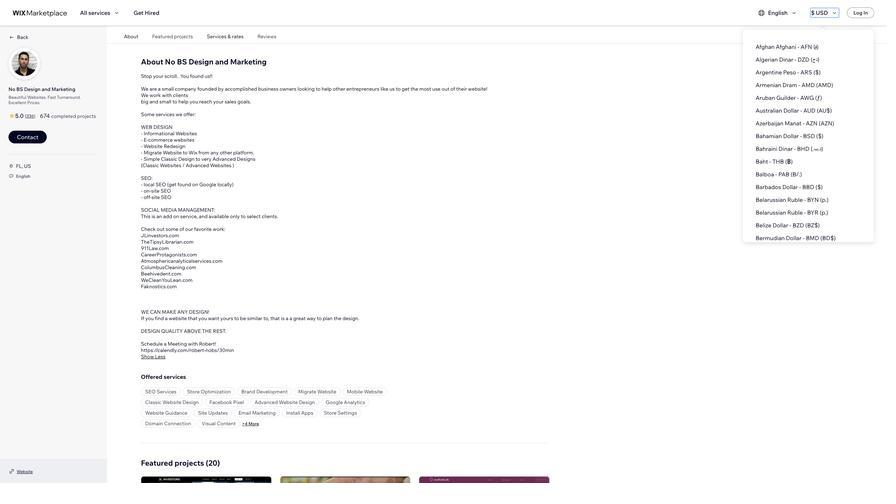 Task type: vqa. For each thing, say whether or not it's contained in the screenshot.
pricing
no



Task type: describe. For each thing, give the bounding box(es) containing it.
apps
[[301, 410, 313, 416]]

baht - thb (฿) button
[[750, 155, 800, 168]]

owners
[[280, 86, 297, 92]]

simple
[[144, 156, 160, 162]]

bahraini dinar - bhd (.د.ب)
[[756, 145, 824, 152]]

store for store optimization
[[187, 389, 200, 395]]

store for store settings
[[324, 410, 337, 416]]

prices.
[[27, 100, 40, 105]]

- inside baht - thb (฿) 'button'
[[770, 158, 772, 165]]

big
[[141, 98, 148, 105]]

mobile website
[[347, 389, 383, 395]]

/
[[182, 162, 185, 169]]

0 vertical spatial the
[[411, 86, 418, 92]]

- inside bahamian dollar - bsd ($) button
[[800, 132, 802, 140]]

(p.) for belarussian ruble - byn (p.)
[[821, 196, 829, 203]]

guidance
[[165, 410, 187, 416]]

0 horizontal spatial of
[[180, 226, 184, 232]]

belarussian ruble - byn (p.)
[[756, 196, 829, 203]]

- inside the barbados dollar - bbd ($) button
[[800, 184, 801, 191]]

dram
[[783, 81, 798, 89]]

projects for featured projects (20)
[[175, 458, 204, 468]]

(azn)
[[819, 120, 835, 127]]

balboa - pab (b/.) button
[[750, 168, 809, 181]]

bermudian dollar - bmd (bd$)
[[756, 235, 836, 242]]

to,
[[264, 315, 269, 322]]

atmosphericanalyticalservices.com
[[141, 258, 223, 264]]

featured projects link
[[152, 33, 193, 40]]

site right on-
[[152, 194, 160, 201]]

about for about
[[124, 33, 138, 40]]

reach
[[199, 98, 212, 105]]

quality
[[161, 328, 183, 334]]

australian dollar - aud (au$) button
[[750, 104, 839, 117]]

- inside bermudian dollar - bmd (bd$) button
[[803, 235, 805, 242]]

website link
[[17, 468, 33, 475]]

if
[[141, 315, 144, 322]]

hired
[[145, 9, 159, 16]]

(.د.ب)
[[811, 145, 824, 152]]

design inside stop your scroll.. you found us!! we are a small company founded by accomplished business owners looking to help other entrepreneurs like us to get the most use out of their website! we work with clients big and small to help you reach your sales goals. some services we offer: web design - informational websites - e-commerce websites - website redesign - migrate website to wix from any other platform. - simple classic design to very advanced designs (classic websites / advanced websites ) seo: - local seo (get found on google locally) - on-site seo - off-site seo social media management: this is an add on service, and available only to select clients. check out some of our favorite work: jlinvestors.com thetipsylibrarian.com 911law.com careerprotagonists.com atmosphericanalyticalservices.com columbuscleaning.com beehivedent.com wecleanyoulean.com faknostics.com we can make any design! if you find a website that you want yours to be similar to, that is a a great way to plan the design. design quality above the rest. schedule a meeting with robert! https://calendly.com/robert-nobs/30min show less
[[178, 156, 195, 162]]

0 vertical spatial marketing
[[230, 57, 267, 66]]

(b/.)
[[791, 171, 803, 178]]

seo:
[[141, 175, 153, 181]]

rest.
[[213, 328, 226, 334]]

goals.
[[238, 98, 251, 105]]

dollar for barbados
[[783, 184, 798, 191]]

1 horizontal spatial is
[[281, 315, 285, 322]]

balboa - pab (b/.)
[[756, 171, 803, 178]]

- inside the bahraini dinar - bhd (.د.ب) button
[[794, 145, 796, 152]]

in
[[864, 10, 868, 16]]

services for offered
[[164, 373, 186, 380]]

design up 'us!!'
[[189, 57, 214, 66]]

(p.) for belarussian ruble - byr (p.)
[[820, 209, 829, 216]]

0 vertical spatial help
[[322, 86, 332, 92]]

get hired link
[[134, 9, 159, 17]]

design!
[[189, 309, 209, 315]]

(bz$)
[[806, 222, 820, 229]]

bahamian dollar - bsd ($)
[[756, 132, 824, 140]]

google inside stop your scroll.. you found us!! we are a small company founded by accomplished business owners looking to help other entrepreneurs like us to get the most use out of their website! we work with clients big and small to help you reach your sales goals. some services we offer: web design - informational websites - e-commerce websites - website redesign - migrate website to wix from any other platform. - simple classic design to very advanced designs (classic websites / advanced websites ) seo: - local seo (get found on google locally) - on-site seo - off-site seo social media management: this is an add on service, and available only to select clients. check out some of our favorite work: jlinvestors.com thetipsylibrarian.com 911law.com careerprotagonists.com atmosphericanalyticalservices.com columbuscleaning.com beehivedent.com wecleanyoulean.com faknostics.com we can make any design! if you find a website that you want yours to be similar to, that is a a great way to plan the design. design quality above the rest. schedule a meeting with robert! https://calendly.com/robert-nobs/30min show less
[[199, 181, 216, 188]]

1 vertical spatial classic
[[145, 399, 162, 406]]

seo right the local
[[161, 188, 171, 194]]

- inside argentine peso - ars ($) button
[[798, 69, 800, 76]]

(au$)
[[817, 107, 832, 114]]

0 horizontal spatial english
[[16, 174, 30, 179]]

websites up redesign
[[176, 130, 197, 137]]

about no bs design and marketing
[[141, 57, 267, 66]]

google analytics
[[326, 399, 365, 406]]

to right only
[[241, 213, 246, 220]]

- inside belarussian ruble - byr (p.) "button"
[[805, 209, 806, 216]]

email marketing
[[239, 410, 276, 416]]

0 vertical spatial services
[[207, 33, 227, 40]]

design for no bs design and marketing beautiful websites. fast turnaround. excellent prices.
[[24, 86, 41, 92]]

674
[[40, 112, 50, 119]]

belarussian for belarussian ruble - byr (p.)
[[756, 209, 787, 216]]

services inside stop your scroll.. you found us!! we are a small company founded by accomplished business owners looking to help other entrepreneurs like us to get the most use out of their website! we work with clients big and small to help you reach your sales goals. some services we offer: web design - informational websites - e-commerce websites - website redesign - migrate website to wix from any other platform. - simple classic design to very advanced designs (classic websites / advanced websites ) seo: - local seo (get found on google locally) - on-site seo - off-site seo social media management: this is an add on service, and available only to select clients. check out some of our favorite work: jlinvestors.com thetipsylibrarian.com 911law.com careerprotagonists.com atmosphericanalyticalservices.com columbuscleaning.com beehivedent.com wecleanyoulean.com faknostics.com we can make any design! if you find a website that you want yours to be similar to, that is a a great way to plan the design. design quality above the rest. schedule a meeting with robert! https://calendly.com/robert-nobs/30min show less
[[156, 111, 175, 118]]

0 horizontal spatial with
[[162, 92, 172, 98]]

baht
[[756, 158, 768, 165]]

0 horizontal spatial your
[[153, 73, 164, 79]]

australian dollar - aud (au$)
[[756, 107, 832, 114]]

fl,
[[16, 163, 23, 169]]

- inside 'armenian dram - amd (amd)' button
[[799, 81, 801, 89]]

get
[[402, 86, 410, 92]]

no bs design and marketing beautiful websites. fast turnaround. excellent prices.
[[9, 86, 81, 105]]

domain
[[145, 421, 163, 427]]

0 horizontal spatial is
[[152, 213, 155, 220]]

migrate inside stop your scroll.. you found us!! we are a small company founded by accomplished business owners looking to help other entrepreneurs like us to get the most use out of their website! we work with clients big and small to help you reach your sales goals. some services we offer: web design - informational websites - e-commerce websites - website redesign - migrate website to wix from any other platform. - simple classic design to very advanced designs (classic websites / advanced websites ) seo: - local seo (get found on google locally) - on-site seo - off-site seo social media management: this is an add on service, and available only to select clients. check out some of our favorite work: jlinvestors.com thetipsylibrarian.com 911law.com careerprotagonists.com atmosphericanalyticalservices.com columbuscleaning.com beehivedent.com wecleanyoulean.com faknostics.com we can make any design! if you find a website that you want yours to be similar to, that is a a great way to plan the design. design quality above the rest. schedule a meeting with robert! https://calendly.com/robert-nobs/30min show less
[[144, 150, 162, 156]]

to left very
[[196, 156, 200, 162]]

to up we
[[173, 98, 177, 105]]

site down seo:
[[151, 188, 160, 194]]

seo left (get
[[156, 181, 166, 188]]

featured for featured projects
[[152, 33, 173, 40]]

optimization
[[201, 389, 231, 395]]

schedule
[[141, 341, 163, 347]]

aruban guilder - awg (ƒ)
[[756, 94, 822, 101]]

off-
[[144, 194, 152, 201]]

dollar for bahamian
[[784, 132, 799, 140]]

belarussian for belarussian ruble - byn (p.)
[[756, 196, 787, 203]]

make
[[162, 309, 176, 315]]

projects inside 674 completed projects
[[77, 113, 96, 119]]

0 horizontal spatial advanced
[[186, 162, 209, 169]]

0 vertical spatial out
[[442, 86, 450, 92]]

- inside balboa - pab (b/.) button
[[776, 171, 778, 178]]

get
[[134, 9, 144, 16]]

redesign
[[164, 143, 186, 150]]

aruban
[[756, 94, 776, 101]]

only
[[230, 213, 240, 220]]

brand development
[[241, 389, 288, 395]]

thb
[[773, 158, 784, 165]]

(دج)
[[811, 56, 820, 63]]

reviews link
[[258, 33, 277, 40]]

($) for barbados dollar - bbd ($)
[[816, 184, 823, 191]]

management:
[[178, 207, 215, 213]]

english inside 'button'
[[768, 9, 788, 16]]

migrate website
[[298, 389, 336, 395]]

1 horizontal spatial of
[[451, 86, 455, 92]]

contact button
[[9, 131, 47, 143]]

no bs design and marketing image
[[9, 48, 40, 79]]

afghan afghani - afn (؋)
[[756, 43, 819, 50]]

dollar for bermudian
[[786, 235, 802, 242]]

bzd
[[793, 222, 805, 229]]

bs inside no bs design and marketing beautiful websites. fast turnaround. excellent prices.
[[16, 86, 23, 92]]

site
[[198, 410, 207, 416]]

bahamian
[[756, 132, 782, 140]]

featured for featured projects (20)
[[141, 458, 173, 468]]

install
[[286, 410, 300, 416]]

projects for featured projects
[[174, 33, 193, 40]]

1 vertical spatial small
[[159, 98, 171, 105]]

bsd
[[804, 132, 815, 140]]

) inside 5.0 ( 336 )
[[34, 113, 35, 119]]

algerian dinar - dzd (دج)
[[756, 56, 820, 63]]

dinar for bahraini
[[779, 145, 793, 152]]

0 vertical spatial design
[[153, 124, 173, 130]]

(bd$)
[[821, 235, 836, 242]]

website guidance
[[145, 410, 187, 416]]

1 vertical spatial google
[[326, 399, 343, 406]]

674 completed projects
[[40, 112, 96, 119]]

settings
[[338, 410, 357, 416]]

1 horizontal spatial no
[[165, 57, 175, 66]]

classic website design
[[145, 399, 199, 406]]

(
[[25, 113, 26, 119]]

contact
[[17, 134, 38, 141]]

algerian
[[756, 56, 778, 63]]

) inside stop your scroll.. you found us!! we are a small company founded by accomplished business owners looking to help other entrepreneurs like us to get the most use out of their website! we work with clients big and small to help you reach your sales goals. some services we offer: web design - informational websites - e-commerce websites - website redesign - migrate website to wix from any other platform. - simple classic design to very advanced designs (classic websites / advanced websites ) seo: - local seo (get found on google locally) - on-site seo - off-site seo social media management: this is an add on service, and available only to select clients. check out some of our favorite work: jlinvestors.com thetipsylibrarian.com 911law.com careerprotagonists.com atmosphericanalyticalservices.com columbuscleaning.com beehivedent.com wecleanyoulean.com faknostics.com we can make any design! if you find a website that you want yours to be similar to, that is a a great way to plan the design. design quality above the rest. schedule a meeting with robert! https://calendly.com/robert-nobs/30min show less
[[233, 162, 234, 169]]

visual content
[[202, 421, 236, 427]]

bermudian dollar - bmd (bd$) button
[[750, 232, 843, 244]]



Task type: locate. For each thing, give the bounding box(es) containing it.
1 vertical spatial store
[[324, 410, 337, 416]]

dollar for belize
[[773, 222, 789, 229]]

belarussian ruble - byr (p.)
[[756, 209, 829, 216]]

completed
[[51, 113, 76, 119]]

dinar for algerian
[[780, 56, 794, 63]]

1 vertical spatial services
[[156, 111, 175, 118]]

0 vertical spatial found
[[190, 73, 204, 79]]

design down redesign
[[178, 156, 195, 162]]

design inside no bs design and marketing beautiful websites. fast turnaround. excellent prices.
[[24, 86, 41, 92]]

your right stop
[[153, 73, 164, 79]]

find
[[155, 315, 164, 322]]

+4
[[242, 421, 248, 426]]

you left want on the left bottom of the page
[[199, 315, 207, 322]]

marketing down rates
[[230, 57, 267, 66]]

design for advanced website design
[[299, 399, 315, 406]]

and down services & rates link on the left
[[215, 57, 229, 66]]

marketing inside no bs design and marketing beautiful websites. fast turnaround. excellent prices.
[[52, 86, 75, 92]]

the right the 'get'
[[411, 86, 418, 92]]

amd
[[802, 81, 815, 89]]

classic inside stop your scroll.. you found us!! we are a small company founded by accomplished business owners looking to help other entrepreneurs like us to get the most use out of their website! we work with clients big and small to help you reach your sales goals. some services we offer: web design - informational websites - e-commerce websites - website redesign - migrate website to wix from any other platform. - simple classic design to very advanced designs (classic websites / advanced websites ) seo: - local seo (get found on google locally) - on-site seo - off-site seo social media management: this is an add on service, and available only to select clients. check out some of our favorite work: jlinvestors.com thetipsylibrarian.com 911law.com careerprotagonists.com atmosphericanalyticalservices.com columbuscleaning.com beehivedent.com wecleanyoulean.com faknostics.com we can make any design! if you find a website that you want yours to be similar to, that is a a great way to plan the design. design quality above the rest. schedule a meeting with robert! https://calendly.com/robert-nobs/30min show less
[[161, 156, 177, 162]]

other left 'entrepreneurs'
[[333, 86, 345, 92]]

log
[[854, 10, 863, 16]]

help
[[322, 86, 332, 92], [178, 98, 189, 105]]

services left &
[[207, 33, 227, 40]]

0 vertical spatial )
[[34, 113, 35, 119]]

get hired
[[134, 9, 159, 16]]

2 vertical spatial marketing
[[252, 410, 276, 416]]

1 vertical spatial your
[[213, 98, 224, 105]]

offered services
[[141, 373, 186, 380]]

projects right 'completed'
[[77, 113, 96, 119]]

bs up beautiful
[[16, 86, 23, 92]]

media
[[161, 207, 177, 213]]

(amd)
[[817, 81, 834, 89]]

2 horizontal spatial advanced
[[255, 399, 278, 406]]

out left the some
[[157, 226, 165, 232]]

services for all
[[88, 9, 110, 16]]

0 vertical spatial ruble
[[788, 196, 803, 203]]

2 ruble from the top
[[788, 209, 803, 216]]

0 horizontal spatial out
[[157, 226, 165, 232]]

0 horizontal spatial you
[[145, 315, 154, 322]]

0 horizontal spatial google
[[199, 181, 216, 188]]

1 horizontal spatial that
[[271, 315, 280, 322]]

(get
[[167, 181, 176, 188]]

excellent
[[9, 100, 26, 105]]

design.
[[343, 315, 360, 322]]

argentine peso - ars ($)
[[756, 69, 821, 76]]

1 horizontal spatial services
[[207, 33, 227, 40]]

we
[[176, 111, 182, 118]]

0 horizontal spatial no
[[9, 86, 15, 92]]

bs up "you"
[[177, 57, 187, 66]]

with right work
[[162, 92, 172, 98]]

designs
[[237, 156, 256, 162]]

and
[[215, 57, 229, 66], [42, 86, 50, 92], [150, 98, 158, 105], [199, 213, 208, 220]]

small left clients
[[159, 98, 171, 105]]

we left work
[[141, 92, 148, 98]]

1 horizontal spatial advanced
[[213, 156, 236, 162]]

to right us
[[396, 86, 401, 92]]

911law.com
[[141, 245, 169, 252]]

that
[[188, 315, 197, 322], [271, 315, 280, 322]]

is left an
[[152, 213, 155, 220]]

0 horizontal spatial about
[[124, 33, 138, 40]]

you right 'if'
[[145, 315, 154, 322]]

entrepreneurs
[[347, 86, 380, 92]]

site updates
[[198, 410, 228, 416]]

0 vertical spatial (p.)
[[821, 196, 829, 203]]

1 horizontal spatial out
[[442, 86, 450, 92]]

- inside belarussian ruble - byn (p.) button
[[805, 196, 806, 203]]

design up commerce
[[153, 124, 173, 130]]

0 horizontal spatial store
[[187, 389, 200, 395]]

email
[[239, 410, 251, 416]]

us
[[24, 163, 31, 169]]

1 horizontal spatial google
[[326, 399, 343, 406]]

1 vertical spatial other
[[220, 150, 232, 156]]

0 horizontal spatial )
[[34, 113, 35, 119]]

ruble inside button
[[788, 196, 803, 203]]

ruble inside "button"
[[788, 209, 803, 216]]

1 vertical spatial of
[[180, 226, 184, 232]]

1 horizontal spatial with
[[188, 341, 198, 347]]

design for classic website design
[[183, 399, 199, 406]]

services up seo services
[[164, 373, 186, 380]]

very
[[202, 156, 212, 162]]

- inside australian dollar - aud (au$) 'button'
[[801, 107, 803, 114]]

about for about no bs design and marketing
[[141, 57, 163, 66]]

1 belarussian from the top
[[756, 196, 787, 203]]

services right all
[[88, 9, 110, 16]]

0 vertical spatial other
[[333, 86, 345, 92]]

($) right ars
[[814, 69, 821, 76]]

1 horizontal spatial help
[[322, 86, 332, 92]]

design up apps
[[299, 399, 315, 406]]

seo up media
[[161, 194, 171, 201]]

0 horizontal spatial services
[[157, 389, 177, 395]]

1 vertical spatial found
[[178, 181, 191, 188]]

work:
[[213, 226, 225, 232]]

dollar up manat
[[784, 107, 799, 114]]

bahraini
[[756, 145, 778, 152]]

azerbaijan
[[756, 120, 784, 127]]

ruble for byn
[[788, 196, 803, 203]]

1 horizontal spatial english
[[768, 9, 788, 16]]

found right (get
[[178, 181, 191, 188]]

add
[[163, 213, 172, 220]]

2 we from the top
[[141, 92, 148, 98]]

- inside afghan afghani - afn (؋) 'button'
[[798, 43, 800, 50]]

belarussian ruble - byn (p.) button
[[750, 193, 835, 206]]

ruble for byr
[[788, 209, 803, 216]]

1 vertical spatial with
[[188, 341, 198, 347]]

5.0
[[15, 112, 24, 119]]

1 vertical spatial is
[[281, 315, 285, 322]]

+4 more button
[[242, 421, 259, 427]]

0 vertical spatial with
[[162, 92, 172, 98]]

belize
[[756, 222, 772, 229]]

design up websites. on the top
[[24, 86, 41, 92]]

dinar up (฿)
[[779, 145, 793, 152]]

ars
[[801, 69, 813, 76]]

(p.) inside button
[[821, 196, 829, 203]]

to
[[316, 86, 321, 92], [396, 86, 401, 92], [173, 98, 177, 105], [183, 150, 188, 156], [196, 156, 200, 162], [241, 213, 246, 220], [234, 315, 239, 322], [317, 315, 322, 322]]

seo down the offered
[[145, 389, 156, 395]]

1 horizontal spatial about
[[141, 57, 163, 66]]

marketing
[[230, 57, 267, 66], [52, 86, 75, 92], [252, 410, 276, 416]]

check
[[141, 226, 156, 232]]

0 vertical spatial projects
[[174, 33, 193, 40]]

dollar up 'bahraini dinar - bhd (.د.ب)'
[[784, 132, 799, 140]]

) left the designs
[[233, 162, 234, 169]]

looking
[[298, 86, 315, 92]]

- inside belize dollar - bzd (bz$) button
[[790, 222, 792, 229]]

found
[[190, 73, 204, 79], [178, 181, 191, 188]]

you left reach
[[190, 98, 198, 105]]

1 vertical spatial ruble
[[788, 209, 803, 216]]

0 vertical spatial english
[[768, 9, 788, 16]]

about up stop
[[141, 57, 163, 66]]

australian
[[756, 107, 783, 114]]

e-
[[144, 137, 148, 143]]

this
[[141, 213, 151, 220]]

336
[[26, 113, 34, 119]]

1 horizontal spatial you
[[190, 98, 198, 105]]

english
[[768, 9, 788, 16], [16, 174, 30, 179]]

argentine peso - ars ($) button
[[750, 66, 828, 79]]

beehivedent.com
[[141, 271, 182, 277]]

classic down redesign
[[161, 156, 177, 162]]

0 vertical spatial belarussian
[[756, 196, 787, 203]]

on-
[[144, 188, 151, 194]]

dollar inside 'button'
[[784, 107, 799, 114]]

to right looking at left
[[316, 86, 321, 92]]

belarussian down barbados at the top right of the page
[[756, 196, 787, 203]]

with down above
[[188, 341, 198, 347]]

your left sales
[[213, 98, 224, 105]]

migrate up apps
[[298, 389, 316, 395]]

0 vertical spatial classic
[[161, 156, 177, 162]]

0 vertical spatial google
[[199, 181, 216, 188]]

advanced down wix
[[186, 162, 209, 169]]

1 vertical spatial bs
[[16, 86, 23, 92]]

founded
[[197, 86, 217, 92]]

azerbaijan manat - azn (azn)
[[756, 120, 835, 127]]

1 vertical spatial no
[[9, 86, 15, 92]]

plan
[[323, 315, 333, 322]]

1 vertical spatial the
[[334, 315, 342, 322]]

0 vertical spatial store
[[187, 389, 200, 395]]

dollar up belarussian ruble - byn (p.)
[[783, 184, 798, 191]]

dinar down afghani
[[780, 56, 794, 63]]

services inside 'all services' button
[[88, 9, 110, 16]]

use
[[432, 86, 441, 92]]

informational
[[144, 130, 175, 137]]

analytics
[[344, 399, 365, 406]]

classic down seo services
[[145, 399, 162, 406]]

dollar up bermudian
[[773, 222, 789, 229]]

belize dollar - bzd (bz$)
[[756, 222, 820, 229]]

0 vertical spatial migrate
[[144, 150, 162, 156]]

and inside no bs design and marketing beautiful websites. fast turnaround. excellent prices.
[[42, 86, 50, 92]]

2 vertical spatial services
[[164, 373, 186, 380]]

0 vertical spatial bs
[[177, 57, 187, 66]]

manat
[[785, 120, 802, 127]]

websites down the any
[[210, 162, 232, 169]]

0 horizontal spatial the
[[334, 315, 342, 322]]

marketing up turnaround.
[[52, 86, 75, 92]]

1 we from the top
[[141, 86, 148, 92]]

belarussian inside "button"
[[756, 209, 787, 216]]

0 vertical spatial your
[[153, 73, 164, 79]]

azn
[[806, 120, 818, 127]]

0 horizontal spatial migrate
[[144, 150, 162, 156]]

afghan
[[756, 43, 775, 50]]

0 horizontal spatial help
[[178, 98, 189, 105]]

small down scroll..
[[162, 86, 174, 92]]

of left our
[[180, 226, 184, 232]]

1 vertical spatial ($)
[[817, 132, 824, 140]]

1 vertical spatial marketing
[[52, 86, 75, 92]]

projects left (20) at the left bottom of page
[[175, 458, 204, 468]]

small
[[162, 86, 174, 92], [159, 98, 171, 105]]

0 horizontal spatial on
[[173, 213, 179, 220]]

dollar down bzd
[[786, 235, 802, 242]]

services up the classic website design
[[157, 389, 177, 395]]

websites left "/"
[[160, 162, 181, 169]]

1 vertical spatial migrate
[[298, 389, 316, 395]]

to left wix
[[183, 150, 188, 156]]

belize dollar - bzd (bz$) button
[[750, 219, 827, 232]]

is right to,
[[281, 315, 285, 322]]

($) right bbd
[[816, 184, 823, 191]]

1 vertical spatial about
[[141, 57, 163, 66]]

1 vertical spatial belarussian
[[756, 209, 787, 216]]

services left we
[[156, 111, 175, 118]]

english left $
[[768, 9, 788, 16]]

1 vertical spatial dinar
[[779, 145, 793, 152]]

(؋)
[[814, 43, 819, 50]]

advanced right very
[[213, 156, 236, 162]]

1 horizontal spatial bs
[[177, 57, 187, 66]]

1 vertical spatial featured
[[141, 458, 173, 468]]

bahraini dinar - bhd (.د.ب) button
[[750, 142, 830, 155]]

design up site on the bottom left of the page
[[183, 399, 199, 406]]

no up scroll..
[[165, 57, 175, 66]]

wix
[[189, 150, 197, 156]]

that right any
[[188, 315, 197, 322]]

to left be
[[234, 315, 239, 322]]

barbados dollar - bbd ($)
[[756, 184, 823, 191]]

0 vertical spatial is
[[152, 213, 155, 220]]

migrate up the (classic
[[144, 150, 162, 156]]

1 horizontal spatial your
[[213, 98, 224, 105]]

1 vertical spatial )
[[233, 162, 234, 169]]

(p.) right byn
[[821, 196, 829, 203]]

on right add
[[173, 213, 179, 220]]

(p.)
[[821, 196, 829, 203], [820, 209, 829, 216]]

5.0 ( 336 )
[[15, 112, 35, 119]]

1 vertical spatial on
[[173, 213, 179, 220]]

baht - thb (฿)
[[756, 158, 793, 165]]

($) for argentine peso - ars ($)
[[814, 69, 821, 76]]

barbados dollar - bbd ($) button
[[750, 181, 830, 193]]

favorite
[[194, 226, 212, 232]]

fl, us
[[16, 163, 31, 169]]

robert!
[[199, 341, 216, 347]]

- inside algerian dinar - dzd (دج) button
[[795, 56, 797, 63]]

1 horizontal spatial on
[[192, 181, 198, 188]]

google up store settings
[[326, 399, 343, 406]]

1 vertical spatial (p.)
[[820, 209, 829, 216]]

services & rates
[[207, 33, 244, 40]]

out right use at the left top of the page
[[442, 86, 450, 92]]

help down company
[[178, 98, 189, 105]]

2 horizontal spatial you
[[199, 315, 207, 322]]

store left settings at the bottom left
[[324, 410, 337, 416]]

ruble
[[788, 196, 803, 203], [788, 209, 803, 216]]

0 vertical spatial about
[[124, 33, 138, 40]]

0 horizontal spatial other
[[220, 150, 232, 156]]

) right (
[[34, 113, 35, 119]]

0 vertical spatial small
[[162, 86, 174, 92]]

2 vertical spatial projects
[[175, 458, 204, 468]]

belarussian inside button
[[756, 196, 787, 203]]

no up beautiful
[[9, 86, 15, 92]]

other right the any
[[220, 150, 232, 156]]

1 vertical spatial help
[[178, 98, 189, 105]]

google
[[199, 181, 216, 188], [326, 399, 343, 406]]

1 that from the left
[[188, 315, 197, 322]]

(ƒ)
[[816, 94, 822, 101]]

byr
[[808, 209, 819, 216]]

(classic
[[141, 162, 159, 169]]

ruble up belarussian ruble - byr (p.)
[[788, 196, 803, 203]]

on
[[192, 181, 198, 188], [173, 213, 179, 220]]

1 horizontal spatial migrate
[[298, 389, 316, 395]]

- inside aruban guilder - awg (ƒ) button
[[798, 94, 799, 101]]

site
[[151, 188, 160, 194], [152, 194, 160, 201]]

store
[[187, 389, 200, 395], [324, 410, 337, 416]]

- inside azerbaijan manat - azn (azn) button
[[803, 120, 805, 127]]

found left 'us!!'
[[190, 73, 204, 79]]

show
[[141, 354, 154, 360]]

and up favorite
[[199, 213, 208, 220]]

and up fast
[[42, 86, 50, 92]]

belarussian up belize
[[756, 209, 787, 216]]

1 vertical spatial english
[[16, 174, 30, 179]]

0 vertical spatial ($)
[[814, 69, 821, 76]]

google left the locally)
[[199, 181, 216, 188]]

help right looking at left
[[322, 86, 332, 92]]

belarussian
[[756, 196, 787, 203], [756, 209, 787, 216]]

dollar for australian
[[784, 107, 799, 114]]

websites.
[[27, 95, 47, 100]]

no inside no bs design and marketing beautiful websites. fast turnaround. excellent prices.
[[9, 86, 15, 92]]

1 vertical spatial out
[[157, 226, 165, 232]]

the right plan
[[334, 315, 342, 322]]

2 that from the left
[[271, 315, 280, 322]]

beautiful
[[9, 95, 26, 100]]

0 horizontal spatial that
[[188, 315, 197, 322]]

we left 'are' at the left of the page
[[141, 86, 148, 92]]

1 vertical spatial design
[[141, 328, 160, 334]]

1 horizontal spatial store
[[324, 410, 337, 416]]

website
[[169, 315, 187, 322]]

1 vertical spatial projects
[[77, 113, 96, 119]]

2 vertical spatial ($)
[[816, 184, 823, 191]]

1 vertical spatial services
[[157, 389, 177, 395]]

awg
[[801, 94, 814, 101]]

store left optimization on the bottom of page
[[187, 389, 200, 395]]

english down fl, us at left
[[16, 174, 30, 179]]

bhd
[[798, 145, 810, 152]]

ruble down belarussian ruble - byn (p.)
[[788, 209, 803, 216]]

on right (get
[[192, 181, 198, 188]]

to right the way
[[317, 315, 322, 322]]

0 vertical spatial featured
[[152, 33, 173, 40]]

0 vertical spatial no
[[165, 57, 175, 66]]

by
[[218, 86, 224, 92]]

(p.) inside "button"
[[820, 209, 829, 216]]

1 horizontal spatial other
[[333, 86, 345, 92]]

($) for bahamian dollar - bsd ($)
[[817, 132, 824, 140]]

of left their
[[451, 86, 455, 92]]

1 horizontal spatial the
[[411, 86, 418, 92]]

2 belarussian from the top
[[756, 209, 787, 216]]

marketing up more
[[252, 410, 276, 416]]

about down get
[[124, 33, 138, 40]]

https://calendly.com/robert-
[[141, 347, 206, 354]]

1 ruble from the top
[[788, 196, 803, 203]]

design up the schedule
[[141, 328, 160, 334]]

projects up about no bs design and marketing
[[174, 33, 193, 40]]

an
[[156, 213, 162, 220]]

and right big
[[150, 98, 158, 105]]



